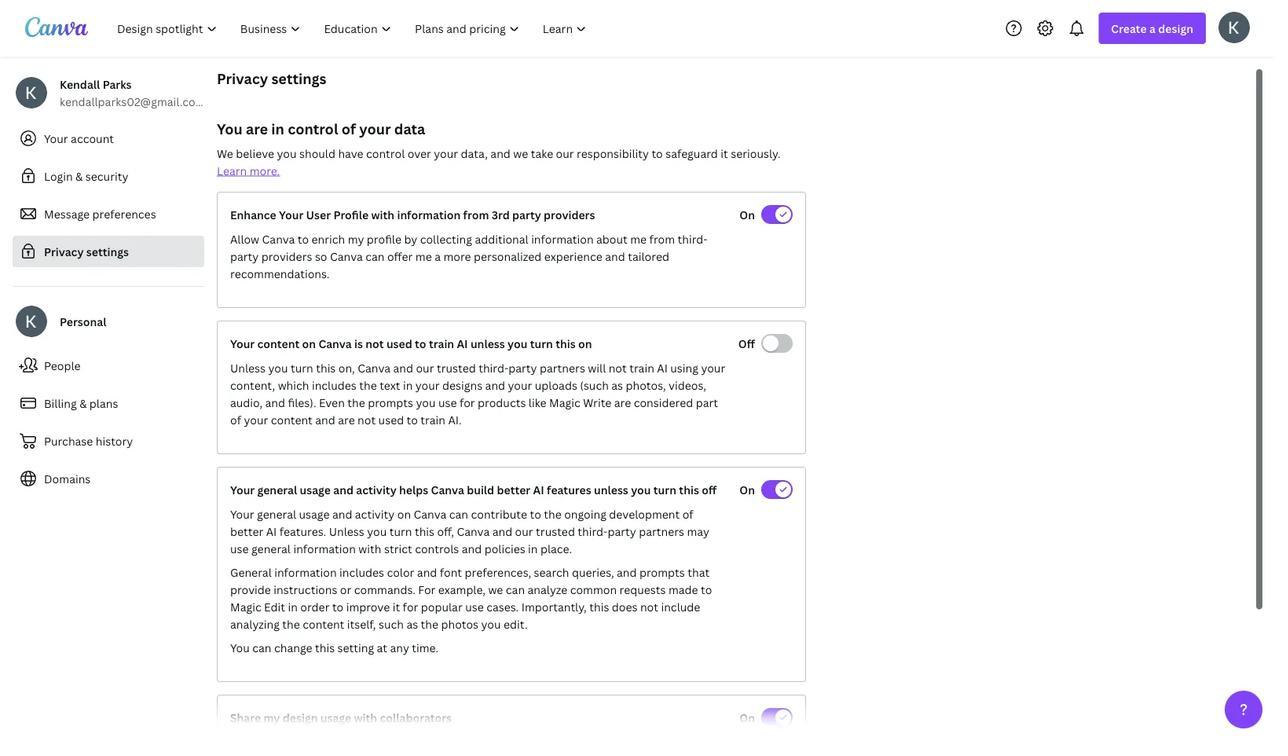 Task type: vqa. For each thing, say whether or not it's contained in the screenshot.
the right providers
yes



Task type: locate. For each thing, give the bounding box(es) containing it.
use up ai. at the bottom
[[439, 395, 457, 410]]

enrich
[[312, 232, 345, 246]]

third- inside unless you turn this on, canva and our trusted third-party partners will not train ai using your content, which includes the text in your designs and your uploads (such as photos, videos, audio, and files). even the prompts you use for products like magic write are considered part of your content and are not used to train ai.
[[479, 360, 509, 375]]

with left 'strict'
[[359, 541, 382, 556]]

settings inside privacy settings link
[[86, 244, 129, 259]]

1 vertical spatial with
[[359, 541, 382, 556]]

for
[[460, 395, 475, 410], [403, 599, 419, 614]]

a down collecting
[[435, 249, 441, 264]]

general information includes color and font preferences, search queries, and prompts that provide instructions or commands. for example, we can analyze common requests made to magic edit in order to improve it for popular use cases. importantly, this does not include analyzing the content itself, such as the photos you edit.
[[230, 565, 713, 632]]

0 vertical spatial are
[[246, 119, 268, 138]]

1 horizontal spatial we
[[514, 146, 529, 161]]

from up tailored
[[650, 232, 675, 246]]

0 vertical spatial magic
[[550, 395, 581, 410]]

in left the place.
[[528, 541, 538, 556]]

build
[[467, 482, 495, 497]]

and down about
[[606, 249, 626, 264]]

& for billing
[[80, 396, 87, 411]]

instructions
[[274, 582, 338, 597]]

your for your general usage and activity helps canva build better ai features unless you turn this off
[[230, 482, 255, 497]]

to left enrich
[[298, 232, 309, 246]]

0 horizontal spatial we
[[489, 582, 503, 597]]

on down helps
[[398, 507, 411, 522]]

products
[[478, 395, 526, 410]]

kendall parks image
[[1219, 12, 1251, 43]]

your inside your general usage and activity on canva can contribute to the ongoing development of better ai features. unless you turn this off, canva and our trusted third-party partners may use general information with strict controls and policies in place.
[[230, 507, 254, 522]]

you up we
[[217, 119, 243, 138]]

by
[[404, 232, 418, 246]]

ai left features.
[[266, 524, 277, 539]]

on up the 'will'
[[579, 336, 592, 351]]

1 horizontal spatial magic
[[550, 395, 581, 410]]

1 on from the top
[[740, 207, 756, 222]]

0 vertical spatial privacy settings
[[217, 69, 327, 88]]

0 horizontal spatial control
[[288, 119, 338, 138]]

can up off,
[[449, 507, 469, 522]]

1 horizontal spatial control
[[366, 146, 405, 161]]

unless you turn this on, canva and our trusted third-party partners will not train ai using your content, which includes the text in your designs and your uploads (such as photos, videos, audio, and files). even the prompts you use for products like magic write are considered part of your content and are not used to train ai.
[[230, 360, 726, 427]]

partners up 'uploads'
[[540, 360, 586, 375]]

account
[[71, 131, 114, 146]]

0 vertical spatial better
[[497, 482, 531, 497]]

unless up ongoing at the bottom left of the page
[[594, 482, 629, 497]]

1 horizontal spatial prompts
[[640, 565, 685, 580]]

turn up the which
[[291, 360, 314, 375]]

your general usage and activity helps canva build better ai features unless you turn this off
[[230, 482, 717, 497]]

train up designs
[[429, 336, 455, 351]]

off,
[[437, 524, 454, 539]]

like
[[529, 395, 547, 410]]

to inside we believe you should have control over your data, and we take our responsibility to safeguard it seriously. learn more.
[[652, 146, 663, 161]]

0 vertical spatial activity
[[356, 482, 397, 497]]

we down preferences,
[[489, 582, 503, 597]]

prompts up requests at the bottom
[[640, 565, 685, 580]]

partners down development
[[639, 524, 685, 539]]

information
[[397, 207, 461, 222], [532, 232, 594, 246], [294, 541, 356, 556], [274, 565, 337, 580]]

2 horizontal spatial third-
[[678, 232, 708, 246]]

0 horizontal spatial settings
[[86, 244, 129, 259]]

cases.
[[487, 599, 519, 614]]

turn inside your general usage and activity on canva can contribute to the ongoing development of better ai features. unless you turn this off, canva and our trusted third-party partners may use general information with strict controls and policies in place.
[[390, 524, 412, 539]]

0 vertical spatial partners
[[540, 360, 586, 375]]

1 vertical spatial me
[[416, 249, 432, 264]]

1 vertical spatial unless
[[329, 524, 365, 539]]

includes
[[312, 378, 357, 393], [340, 565, 384, 580]]

me down by
[[416, 249, 432, 264]]

in inside "general information includes color and font preferences, search queries, and prompts that provide instructions or commands. for example, we can analyze common requests made to magic edit in order to improve it for popular use cases. importantly, this does not include analyzing the content itself, such as the photos you edit."
[[288, 599, 298, 614]]

allow canva to enrich my profile by collecting additional information about me from third- party providers so canva can offer me a more personalized experience and tailored recommendations.
[[230, 232, 708, 281]]

1 horizontal spatial design
[[1159, 21, 1194, 36]]

usage inside your general usage and activity on canva can contribute to the ongoing development of better ai features. unless you turn this off, canva and our trusted third-party partners may use general information with strict controls and policies in place.
[[299, 507, 330, 522]]

the up change
[[282, 617, 300, 632]]

0 horizontal spatial it
[[393, 599, 400, 614]]

content
[[257, 336, 300, 351], [271, 412, 313, 427], [303, 617, 345, 632]]

it left seriously.
[[721, 146, 729, 161]]

turn inside unless you turn this on, canva and our trusted third-party partners will not train ai using your content, which includes the text in your designs and your uploads (such as photos, videos, audio, and files). even the prompts you use for products like magic write are considered part of your content and are not used to train ai.
[[291, 360, 314, 375]]

0 vertical spatial providers
[[544, 207, 595, 222]]

take
[[531, 146, 554, 161]]

content down files).
[[271, 412, 313, 427]]

1 vertical spatial you
[[230, 640, 250, 655]]

you can change this setting at any time.
[[230, 640, 439, 655]]

1 vertical spatial for
[[403, 599, 419, 614]]

0 vertical spatial we
[[514, 146, 529, 161]]

used inside unless you turn this on, canva and our trusted third-party partners will not train ai using your content, which includes the text in your designs and your uploads (such as photos, videos, audio, and files). even the prompts you use for products like magic write are considered part of your content and are not used to train ai.
[[379, 412, 404, 427]]

unless
[[471, 336, 505, 351], [594, 482, 629, 497]]

so
[[315, 249, 327, 264]]

data
[[394, 119, 426, 138]]

create
[[1112, 21, 1148, 36]]

turn
[[530, 336, 553, 351], [291, 360, 314, 375], [654, 482, 677, 497], [390, 524, 412, 539]]

top level navigation element
[[107, 13, 600, 44]]

turn up development
[[654, 482, 677, 497]]

0 vertical spatial a
[[1150, 21, 1156, 36]]

includes up even
[[312, 378, 357, 393]]

2 vertical spatial third-
[[578, 524, 608, 539]]

content down order at the left bottom of the page
[[303, 617, 345, 632]]

1 vertical spatial better
[[230, 524, 264, 539]]

can down profile at the left of the page
[[366, 249, 385, 264]]

magic inside "general information includes color and font preferences, search queries, and prompts that provide instructions or commands. for example, we can analyze common requests made to magic edit in order to improve it for popular use cases. importantly, this does not include analyzing the content itself, such as the photos you edit."
[[230, 599, 262, 614]]

tailored
[[628, 249, 670, 264]]

login & security
[[44, 169, 128, 184]]

0 vertical spatial &
[[76, 169, 83, 184]]

collaborators
[[380, 710, 452, 725]]

1 vertical spatial &
[[80, 396, 87, 411]]

2 vertical spatial use
[[466, 599, 484, 614]]

can up cases.
[[506, 582, 525, 597]]

1 horizontal spatial me
[[631, 232, 647, 246]]

our right take
[[556, 146, 574, 161]]

2 vertical spatial usage
[[321, 710, 352, 725]]

& inside login & security link
[[76, 169, 83, 184]]

analyze
[[528, 582, 568, 597]]

general for your general usage and activity helps canva build better ai features unless you turn this off
[[257, 482, 297, 497]]

0 vertical spatial settings
[[272, 69, 327, 88]]

are up believe
[[246, 119, 268, 138]]

this inside unless you turn this on, canva and our trusted third-party partners will not train ai using your content, which includes the text in your designs and your uploads (such as photos, videos, audio, and files). even the prompts you use for products like magic write are considered part of your content and are not used to train ai.
[[316, 360, 336, 375]]

message
[[44, 206, 90, 221]]

unless up content,
[[230, 360, 266, 375]]

on
[[302, 336, 316, 351], [579, 336, 592, 351], [398, 507, 411, 522]]

your
[[359, 119, 391, 138], [434, 146, 458, 161], [702, 360, 726, 375], [416, 378, 440, 393], [508, 378, 533, 393], [244, 412, 268, 427]]

2 horizontal spatial of
[[683, 507, 694, 522]]

this up 'uploads'
[[556, 336, 576, 351]]

any
[[390, 640, 409, 655]]

0 vertical spatial for
[[460, 395, 475, 410]]

you down analyzing
[[230, 640, 250, 655]]

trusted up the place.
[[536, 524, 575, 539]]

0 vertical spatial third-
[[678, 232, 708, 246]]

and inside allow canva to enrich my profile by collecting additional information about me from third- party providers so canva can offer me a more personalized experience and tailored recommendations.
[[606, 249, 626, 264]]

0 horizontal spatial as
[[407, 617, 418, 632]]

of inside unless you turn this on, canva and our trusted third-party partners will not train ai using your content, which includes the text in your designs and your uploads (such as photos, videos, audio, and files). even the prompts you use for products like magic write are considered part of your content and are not used to train ai.
[[230, 412, 241, 427]]

1 vertical spatial third-
[[479, 360, 509, 375]]

use up general
[[230, 541, 249, 556]]

content up the which
[[257, 336, 300, 351]]

unless inside your general usage and activity on canva can contribute to the ongoing development of better ai features. unless you turn this off, canva and our trusted third-party partners may use general information with strict controls and policies in place.
[[329, 524, 365, 539]]

0 vertical spatial as
[[612, 378, 623, 393]]

1 horizontal spatial a
[[1150, 21, 1156, 36]]

partners inside your general usage and activity on canva can contribute to the ongoing development of better ai features. unless you turn this off, canva and our trusted third-party partners may use general information with strict controls and policies in place.
[[639, 524, 685, 539]]

itself,
[[347, 617, 376, 632]]

party inside allow canva to enrich my profile by collecting additional information about me from third- party providers so canva can offer me a more personalized experience and tailored recommendations.
[[230, 249, 259, 264]]

0 vertical spatial includes
[[312, 378, 357, 393]]

experience
[[545, 249, 603, 264]]

2 vertical spatial train
[[421, 412, 446, 427]]

content inside "general information includes color and font preferences, search queries, and prompts that provide instructions or commands. for example, we can analyze common requests made to magic edit in order to improve it for popular use cases. importantly, this does not include analyzing the content itself, such as the photos you edit."
[[303, 617, 345, 632]]

0 vertical spatial me
[[631, 232, 647, 246]]

the inside your general usage and activity on canva can contribute to the ongoing development of better ai features. unless you turn this off, canva and our trusted third-party partners may use general information with strict controls and policies in place.
[[544, 507, 562, 522]]

control up 'should'
[[288, 119, 338, 138]]

on,
[[339, 360, 355, 375]]

1 horizontal spatial privacy settings
[[217, 69, 327, 88]]

of up may on the bottom right of the page
[[683, 507, 694, 522]]

information down features.
[[294, 541, 356, 556]]

& right login
[[76, 169, 83, 184]]

learn
[[217, 163, 247, 178]]

you
[[217, 119, 243, 138], [230, 640, 250, 655]]

content,
[[230, 378, 275, 393]]

believe
[[236, 146, 274, 161]]

party up 'uploads'
[[509, 360, 537, 375]]

ai inside unless you turn this on, canva and our trusted third-party partners will not train ai using your content, which includes the text in your designs and your uploads (such as photos, videos, audio, and files). even the prompts you use for products like magic write are considered part of your content and are not used to train ai.
[[657, 360, 668, 375]]

0 horizontal spatial for
[[403, 599, 419, 614]]

party right 3rd
[[513, 207, 541, 222]]

to right contribute
[[530, 507, 542, 522]]

0 vertical spatial of
[[342, 119, 356, 138]]

1 vertical spatial it
[[393, 599, 400, 614]]

you down cases.
[[482, 617, 501, 632]]

importantly,
[[522, 599, 587, 614]]

and down even
[[315, 412, 336, 427]]

design for a
[[1159, 21, 1194, 36]]

billing & plans link
[[13, 388, 204, 419]]

privacy settings link
[[13, 236, 204, 267]]

0 vertical spatial trusted
[[437, 360, 476, 375]]

your right over
[[434, 146, 458, 161]]

(such
[[580, 378, 609, 393]]

this left off,
[[415, 524, 435, 539]]

preferences,
[[465, 565, 532, 580]]

0 vertical spatial my
[[348, 232, 364, 246]]

usage for helps
[[300, 482, 331, 497]]

0 vertical spatial prompts
[[368, 395, 414, 410]]

ai left the using
[[657, 360, 668, 375]]

providers
[[544, 207, 595, 222], [262, 249, 312, 264]]

videos,
[[669, 378, 707, 393]]

activity left helps
[[356, 482, 397, 497]]

settings up you are in control of your data
[[272, 69, 327, 88]]

party down the allow
[[230, 249, 259, 264]]

1 vertical spatial design
[[283, 710, 318, 725]]

create a design button
[[1099, 13, 1207, 44]]

2 vertical spatial of
[[683, 507, 694, 522]]

used down text
[[379, 412, 404, 427]]

0 horizontal spatial trusted
[[437, 360, 476, 375]]

1 vertical spatial content
[[271, 412, 313, 427]]

on for enhance your user profile with information from 3rd party providers
[[740, 207, 756, 222]]

your account
[[44, 131, 114, 146]]

of up have
[[342, 119, 356, 138]]

2 vertical spatial on
[[740, 710, 756, 725]]

1 horizontal spatial use
[[439, 395, 457, 410]]

design right 'share'
[[283, 710, 318, 725]]

with
[[371, 207, 395, 222], [359, 541, 382, 556], [354, 710, 377, 725]]

1 horizontal spatial trusted
[[536, 524, 575, 539]]

0 vertical spatial design
[[1159, 21, 1194, 36]]

design right create
[[1159, 21, 1194, 36]]

prompts
[[368, 395, 414, 410], [640, 565, 685, 580]]

message preferences link
[[13, 198, 204, 230]]

you up 'strict'
[[367, 524, 387, 539]]

1 horizontal spatial it
[[721, 146, 729, 161]]

as right (such
[[612, 378, 623, 393]]

design inside dropdown button
[[1159, 21, 1194, 36]]

2 vertical spatial content
[[303, 617, 345, 632]]

our up policies
[[515, 524, 534, 539]]

it inside "general information includes color and font preferences, search queries, and prompts that provide instructions or commands. for example, we can analyze common requests made to magic edit in order to improve it for popular use cases. importantly, this does not include analyzing the content itself, such as the photos you edit."
[[393, 599, 400, 614]]

not inside "general information includes color and font preferences, search queries, and prompts that provide instructions or commands. for example, we can analyze common requests made to magic edit in order to improve it for popular use cases. importantly, this does not include analyzing the content itself, such as the photos you edit."
[[641, 599, 659, 614]]

train up photos,
[[630, 360, 655, 375]]

privacy settings down message preferences at the top left
[[44, 244, 129, 259]]

1 horizontal spatial settings
[[272, 69, 327, 88]]

& left plans
[[80, 396, 87, 411]]

activity up 'strict'
[[355, 507, 395, 522]]

0 horizontal spatial prompts
[[368, 395, 414, 410]]

0 horizontal spatial from
[[463, 207, 489, 222]]

train left ai. at the bottom
[[421, 412, 446, 427]]

1 horizontal spatial from
[[650, 232, 675, 246]]

information up instructions
[[274, 565, 337, 580]]

we inside we believe you should have control over your data, and we take our responsibility to safeguard it seriously. learn more.
[[514, 146, 529, 161]]

ai inside your general usage and activity on canva can contribute to the ongoing development of better ai features. unless you turn this off, canva and our trusted third-party partners may use general information with strict controls and policies in place.
[[266, 524, 277, 539]]

1 horizontal spatial are
[[338, 412, 355, 427]]

data,
[[461, 146, 488, 161]]

providers up the experience
[[544, 207, 595, 222]]

1 vertical spatial usage
[[299, 507, 330, 522]]

magic down the provide
[[230, 599, 262, 614]]

may
[[687, 524, 710, 539]]

1 vertical spatial use
[[230, 541, 249, 556]]

with left collaborators
[[354, 710, 377, 725]]

as right such
[[407, 617, 418, 632]]

2 vertical spatial our
[[515, 524, 534, 539]]

and up products
[[486, 378, 506, 393]]

canva down enrich
[[330, 249, 363, 264]]

1 vertical spatial used
[[379, 412, 404, 427]]

1 vertical spatial our
[[416, 360, 434, 375]]

your for your content on canva is not used to train ai unless you turn this on
[[230, 336, 255, 351]]

& for login
[[76, 169, 83, 184]]

1 vertical spatial we
[[489, 582, 503, 597]]

this down common
[[590, 599, 610, 614]]

1 vertical spatial activity
[[355, 507, 395, 522]]

1 vertical spatial control
[[366, 146, 405, 161]]

& inside billing & plans link
[[80, 396, 87, 411]]

third-
[[678, 232, 708, 246], [479, 360, 509, 375], [578, 524, 608, 539]]

trusted inside your general usage and activity on canva can contribute to the ongoing development of better ai features. unless you turn this off, canva and our trusted third-party partners may use general information with strict controls and policies in place.
[[536, 524, 575, 539]]

search
[[534, 565, 570, 580]]

0 horizontal spatial me
[[416, 249, 432, 264]]

third- inside allow canva to enrich my profile by collecting additional information about me from third- party providers so canva can offer me a more personalized experience and tailored recommendations.
[[678, 232, 708, 246]]

uploads
[[535, 378, 578, 393]]

1 vertical spatial trusted
[[536, 524, 575, 539]]

is
[[355, 336, 363, 351]]

0 vertical spatial general
[[257, 482, 297, 497]]

designs
[[443, 378, 483, 393]]

activity inside your general usage and activity on canva can contribute to the ongoing development of better ai features. unless you turn this off, canva and our trusted third-party partners may use general information with strict controls and policies in place.
[[355, 507, 395, 522]]

and
[[491, 146, 511, 161], [606, 249, 626, 264], [393, 360, 414, 375], [486, 378, 506, 393], [265, 395, 285, 410], [315, 412, 336, 427], [334, 482, 354, 497], [332, 507, 353, 522], [493, 524, 513, 539], [462, 541, 482, 556], [417, 565, 437, 580], [617, 565, 637, 580]]

are
[[246, 119, 268, 138], [615, 395, 631, 410], [338, 412, 355, 427]]

and right data,
[[491, 146, 511, 161]]

information inside allow canva to enrich my profile by collecting additional information about me from third- party providers so canva can offer me a more personalized experience and tailored recommendations.
[[532, 232, 594, 246]]

0 horizontal spatial a
[[435, 249, 441, 264]]

prompts down text
[[368, 395, 414, 410]]

0 horizontal spatial privacy
[[44, 244, 84, 259]]

3 on from the top
[[740, 710, 756, 725]]

your inside we believe you should have control over your data, and we take our responsibility to safeguard it seriously. learn more.
[[434, 146, 458, 161]]

collecting
[[420, 232, 472, 246]]

0 vertical spatial privacy
[[217, 69, 268, 88]]

use inside unless you turn this on, canva and our trusted third-party partners will not train ai using your content, which includes the text in your designs and your uploads (such as photos, videos, audio, and files). even the prompts you use for products like magic write are considered part of your content and are not used to train ai.
[[439, 395, 457, 410]]

2 on from the top
[[740, 482, 756, 497]]

to inside allow canva to enrich my profile by collecting additional information about me from third- party providers so canva can offer me a more personalized experience and tailored recommendations.
[[298, 232, 309, 246]]

common
[[570, 582, 617, 597]]

purchase history link
[[13, 425, 204, 457]]

0 horizontal spatial of
[[230, 412, 241, 427]]

use
[[439, 395, 457, 410], [230, 541, 249, 556], [466, 599, 484, 614]]

as inside unless you turn this on, canva and our trusted third-party partners will not train ai using your content, which includes the text in your designs and your uploads (such as photos, videos, audio, and files). even the prompts you use for products like magic write are considered part of your content and are not used to train ai.
[[612, 378, 623, 393]]

popular
[[421, 599, 463, 614]]

and up or
[[332, 507, 353, 522]]

1 vertical spatial from
[[650, 232, 675, 246]]

improve
[[346, 599, 390, 614]]

train
[[429, 336, 455, 351], [630, 360, 655, 375], [421, 412, 446, 427]]

and up for
[[417, 565, 437, 580]]

which
[[278, 378, 309, 393]]

1 horizontal spatial on
[[398, 507, 411, 522]]

to left ai. at the bottom
[[407, 412, 418, 427]]

0 horizontal spatial providers
[[262, 249, 312, 264]]

0 vertical spatial you
[[217, 119, 243, 138]]

ai.
[[448, 412, 462, 427]]

contribute
[[471, 507, 528, 522]]

privacy settings up you are in control of your data
[[217, 69, 327, 88]]

2 horizontal spatial use
[[466, 599, 484, 614]]

0 vertical spatial usage
[[300, 482, 331, 497]]

strict
[[384, 541, 413, 556]]

in right text
[[403, 378, 413, 393]]

profile
[[334, 207, 369, 222]]

message preferences
[[44, 206, 156, 221]]

will
[[588, 360, 606, 375]]

1 vertical spatial includes
[[340, 565, 384, 580]]

at
[[377, 640, 388, 655]]

usage for on
[[299, 507, 330, 522]]

personal
[[60, 314, 106, 329]]

you for you can change this setting at any time.
[[230, 640, 250, 655]]

magic inside unless you turn this on, canva and our trusted third-party partners will not train ai using your content, which includes the text in your designs and your uploads (such as photos, videos, audio, and files). even the prompts you use for products like magic write are considered part of your content and are not used to train ai.
[[550, 395, 581, 410]]

&
[[76, 169, 83, 184], [80, 396, 87, 411]]

unless inside unless you turn this on, canva and our trusted third-party partners will not train ai using your content, which includes the text in your designs and your uploads (such as photos, videos, audio, and files). even the prompts you use for products like magic write are considered part of your content and are not used to train ai.
[[230, 360, 266, 375]]

1 horizontal spatial unless
[[329, 524, 365, 539]]

billing
[[44, 396, 77, 411]]

me
[[631, 232, 647, 246], [416, 249, 432, 264]]

canva inside unless you turn this on, canva and our trusted third-party partners will not train ai using your content, which includes the text in your designs and your uploads (such as photos, videos, audio, and files). even the prompts you use for products like magic write are considered part of your content and are not used to train ai.
[[358, 360, 391, 375]]

my right 'share'
[[264, 710, 280, 725]]

your for your general usage and activity on canva can contribute to the ongoing development of better ai features. unless you turn this off, canva and our trusted third-party partners may use general information with strict controls and policies in place.
[[230, 507, 254, 522]]



Task type: describe. For each thing, give the bounding box(es) containing it.
2 vertical spatial general
[[252, 541, 291, 556]]

history
[[96, 434, 133, 449]]

responsibility
[[577, 146, 649, 161]]

0 vertical spatial content
[[257, 336, 300, 351]]

photos
[[441, 617, 479, 632]]

2 horizontal spatial on
[[579, 336, 592, 351]]

you inside "general information includes color and font preferences, search queries, and prompts that provide instructions or commands. for example, we can analyze common requests made to magic edit in order to improve it for popular use cases. importantly, this does not include analyzing the content itself, such as the photos you edit."
[[482, 617, 501, 632]]

a inside allow canva to enrich my profile by collecting additional information about me from third- party providers so canva can offer me a more personalized experience and tailored recommendations.
[[435, 249, 441, 264]]

1 horizontal spatial better
[[497, 482, 531, 497]]

queries,
[[572, 565, 614, 580]]

you are in control of your data
[[217, 119, 426, 138]]

1 vertical spatial privacy settings
[[44, 244, 129, 259]]

create a design
[[1112, 21, 1194, 36]]

even
[[319, 395, 345, 410]]

ongoing
[[565, 507, 607, 522]]

your down audio,
[[244, 412, 268, 427]]

control inside we believe you should have control over your data, and we take our responsibility to safeguard it seriously. learn more.
[[366, 146, 405, 161]]

our inside unless you turn this on, canva and our trusted third-party partners will not train ai using your content, which includes the text in your designs and your uploads (such as photos, videos, audio, and files). even the prompts you use for products like magic write are considered part of your content and are not used to train ai.
[[416, 360, 434, 375]]

we believe you should have control over your data, and we take our responsibility to safeguard it seriously. learn more.
[[217, 146, 781, 178]]

login
[[44, 169, 73, 184]]

security
[[86, 169, 128, 184]]

off
[[739, 336, 756, 351]]

can down analyzing
[[253, 640, 272, 655]]

activity for helps
[[356, 482, 397, 497]]

not right is
[[366, 336, 384, 351]]

your account link
[[13, 123, 204, 154]]

canva up off,
[[414, 507, 447, 522]]

your content on canva is not used to train ai unless you turn this on
[[230, 336, 592, 351]]

safeguard
[[666, 146, 718, 161]]

such
[[379, 617, 404, 632]]

activity for on
[[355, 507, 395, 522]]

on inside your general usage and activity on canva can contribute to the ongoing development of better ai features. unless you turn this off, canva and our trusted third-party partners may use general information with strict controls and policies in place.
[[398, 507, 411, 522]]

have
[[338, 146, 364, 161]]

2 horizontal spatial are
[[615, 395, 631, 410]]

in inside your general usage and activity on canva can contribute to the ongoing development of better ai features. unless you turn this off, canva and our trusted third-party partners may use general information with strict controls and policies in place.
[[528, 541, 538, 556]]

can inside allow canva to enrich my profile by collecting additional information about me from third- party providers so canva can offer me a more personalized experience and tailored recommendations.
[[366, 249, 385, 264]]

to inside your general usage and activity on canva can contribute to the ongoing development of better ai features. unless you turn this off, canva and our trusted third-party partners may use general information with strict controls and policies in place.
[[530, 507, 542, 522]]

includes inside unless you turn this on, canva and our trusted third-party partners will not train ai using your content, which includes the text in your designs and your uploads (such as photos, videos, audio, and files). even the prompts you use for products like magic write are considered part of your content and are not used to train ai.
[[312, 378, 357, 393]]

prompts inside "general information includes color and font preferences, search queries, and prompts that provide instructions or commands. for example, we can analyze common requests made to magic edit in order to improve it for popular use cases. importantly, this does not include analyzing the content itself, such as the photos you edit."
[[640, 565, 685, 580]]

from inside allow canva to enrich my profile by collecting additional information about me from third- party providers so canva can offer me a more personalized experience and tailored recommendations.
[[650, 232, 675, 246]]

in up believe
[[272, 119, 285, 138]]

not right the 'will'
[[609, 360, 627, 375]]

we inside "general information includes color and font preferences, search queries, and prompts that provide instructions or commands. for example, we can analyze common requests made to magic edit in order to improve it for popular use cases. importantly, this does not include analyzing the content itself, such as the photos you edit."
[[489, 582, 503, 597]]

edit
[[264, 599, 285, 614]]

ai up designs
[[457, 336, 468, 351]]

you up development
[[631, 482, 651, 497]]

0 horizontal spatial unless
[[471, 336, 505, 351]]

to down or
[[332, 599, 344, 614]]

1 horizontal spatial of
[[342, 119, 356, 138]]

content inside unless you turn this on, canva and our trusted third-party partners will not train ai using your content, which includes the text in your designs and your uploads (such as photos, videos, audio, and files). even the prompts you use for products like magic write are considered part of your content and are not used to train ai.
[[271, 412, 313, 427]]

it inside we believe you should have control over your data, and we take our responsibility to safeguard it seriously. learn more.
[[721, 146, 729, 161]]

design for my
[[283, 710, 318, 725]]

our inside we believe you should have control over your data, and we take our responsibility to safeguard it seriously. learn more.
[[556, 146, 574, 161]]

0 horizontal spatial on
[[302, 336, 316, 351]]

as inside "general information includes color and font preferences, search queries, and prompts that provide instructions or commands. for example, we can analyze common requests made to magic edit in order to improve it for popular use cases. importantly, this does not include analyzing the content itself, such as the photos you edit."
[[407, 617, 418, 632]]

of inside your general usage and activity on canva can contribute to the ongoing development of better ai features. unless you turn this off, canva and our trusted third-party partners may use general information with strict controls and policies in place.
[[683, 507, 694, 522]]

personalized
[[474, 249, 542, 264]]

for inside unless you turn this on, canva and our trusted third-party partners will not train ai using your content, which includes the text in your designs and your uploads (such as photos, videos, audio, and files). even the prompts you use for products like magic write are considered part of your content and are not used to train ai.
[[460, 395, 475, 410]]

your for your account
[[44, 131, 68, 146]]

your general usage and activity on canva can contribute to the ongoing development of better ai features. unless you turn this off, canva and our trusted third-party partners may use general information with strict controls and policies in place.
[[230, 507, 710, 556]]

your up have
[[359, 119, 391, 138]]

not down is
[[358, 412, 376, 427]]

information inside your general usage and activity on canva can contribute to the ongoing development of better ai features. unless you turn this off, canva and our trusted third-party partners may use general information with strict controls and policies in place.
[[294, 541, 356, 556]]

third- inside your general usage and activity on canva can contribute to the ongoing development of better ai features. unless you turn this off, canva and our trusted third-party partners may use general information with strict controls and policies in place.
[[578, 524, 608, 539]]

or
[[340, 582, 352, 597]]

0 horizontal spatial are
[[246, 119, 268, 138]]

can inside your general usage and activity on canva can contribute to the ongoing development of better ai features. unless you turn this off, canva and our trusted third-party partners may use general information with strict controls and policies in place.
[[449, 507, 469, 522]]

color
[[387, 565, 415, 580]]

setting
[[338, 640, 374, 655]]

photos,
[[626, 378, 666, 393]]

my inside allow canva to enrich my profile by collecting additional information about me from third- party providers so canva can offer me a more personalized experience and tailored recommendations.
[[348, 232, 364, 246]]

that
[[688, 565, 710, 580]]

and down the which
[[265, 395, 285, 410]]

0 vertical spatial control
[[288, 119, 338, 138]]

font
[[440, 565, 462, 580]]

your right the using
[[702, 360, 726, 375]]

1 vertical spatial privacy
[[44, 244, 84, 259]]

about
[[597, 232, 628, 246]]

on for your general usage and activity helps canva build better ai features unless you turn this off
[[740, 482, 756, 497]]

for inside "general information includes color and font preferences, search queries, and prompts that provide instructions or commands. for example, we can analyze common requests made to magic edit in order to improve it for popular use cases. importantly, this does not include analyzing the content itself, such as the photos you edit."
[[403, 599, 419, 614]]

information up collecting
[[397, 207, 461, 222]]

kendallparks02@gmail.com
[[60, 94, 206, 109]]

0 vertical spatial from
[[463, 207, 489, 222]]

files).
[[288, 395, 316, 410]]

audio,
[[230, 395, 263, 410]]

development
[[610, 507, 680, 522]]

1 vertical spatial my
[[264, 710, 280, 725]]

use inside your general usage and activity on canva can contribute to the ongoing development of better ai features. unless you turn this off, canva and our trusted third-party partners may use general information with strict controls and policies in place.
[[230, 541, 249, 556]]

1 vertical spatial train
[[630, 360, 655, 375]]

with for collaborators
[[354, 710, 377, 725]]

in inside unless you turn this on, canva and our trusted third-party partners will not train ai using your content, which includes the text in your designs and your uploads (such as photos, videos, audio, and files). even the prompts you use for products like magic write are considered part of your content and are not used to train ai.
[[403, 378, 413, 393]]

offer
[[387, 249, 413, 264]]

seriously.
[[731, 146, 781, 161]]

can inside "general information includes color and font preferences, search queries, and prompts that provide instructions or commands. for example, we can analyze common requests made to magic edit in order to improve it for popular use cases. importantly, this does not include analyzing the content itself, such as the photos you edit."
[[506, 582, 525, 597]]

trusted inside unless you turn this on, canva and our trusted third-party partners will not train ai using your content, which includes the text in your designs and your uploads (such as photos, videos, audio, and files). even the prompts you use for products like magic write are considered part of your content and are not used to train ai.
[[437, 360, 476, 375]]

requests
[[620, 582, 666, 597]]

and up text
[[393, 360, 414, 375]]

enhance your user profile with information from 3rd party providers
[[230, 207, 595, 222]]

1 vertical spatial unless
[[594, 482, 629, 497]]

part
[[696, 395, 719, 410]]

prompts inside unless you turn this on, canva and our trusted third-party partners will not train ai using your content, which includes the text in your designs and your uploads (such as photos, videos, audio, and files). even the prompts you use for products like magic write are considered part of your content and are not used to train ai.
[[368, 395, 414, 410]]

canva right off,
[[457, 524, 490, 539]]

enhance
[[230, 207, 277, 222]]

party inside your general usage and activity on canva can contribute to the ongoing development of better ai features. unless you turn this off, canva and our trusted third-party partners may use general information with strict controls and policies in place.
[[608, 524, 637, 539]]

domains
[[44, 471, 91, 486]]

the down the popular
[[421, 617, 439, 632]]

this inside "general information includes color and font preferences, search queries, and prompts that provide instructions or commands. for example, we can analyze common requests made to magic edit in order to improve it for popular use cases. importantly, this does not include analyzing the content itself, such as the photos you edit."
[[590, 599, 610, 614]]

should
[[300, 146, 336, 161]]

provide
[[230, 582, 271, 597]]

this inside your general usage and activity on canva can contribute to the ongoing development of better ai features. unless you turn this off, canva and our trusted third-party partners may use general information with strict controls and policies in place.
[[415, 524, 435, 539]]

canva left is
[[319, 336, 352, 351]]

you up the which
[[268, 360, 288, 375]]

additional
[[475, 232, 529, 246]]

our inside your general usage and activity on canva can contribute to the ongoing development of better ai features. unless you turn this off, canva and our trusted third-party partners may use general information with strict controls and policies in place.
[[515, 524, 534, 539]]

providers inside allow canva to enrich my profile by collecting additional information about me from third- party providers so canva can offer me a more personalized experience and tailored recommendations.
[[262, 249, 312, 264]]

user
[[306, 207, 331, 222]]

information inside "general information includes color and font preferences, search queries, and prompts that provide instructions or commands. for example, we can analyze common requests made to magic edit in order to improve it for popular use cases. importantly, this does not include analyzing the content itself, such as the photos you edit."
[[274, 565, 337, 580]]

profile
[[367, 232, 402, 246]]

and left helps
[[334, 482, 354, 497]]

share
[[230, 710, 261, 725]]

plans
[[90, 396, 118, 411]]

3rd
[[492, 207, 510, 222]]

to down that
[[701, 582, 713, 597]]

the left text
[[359, 378, 377, 393]]

1 horizontal spatial providers
[[544, 207, 595, 222]]

recommendations.
[[230, 266, 330, 281]]

with inside your general usage and activity on canva can contribute to the ongoing development of better ai features. unless you turn this off, canva and our trusted third-party partners may use general information with strict controls and policies in place.
[[359, 541, 382, 556]]

over
[[408, 146, 432, 161]]

canva left build
[[431, 482, 465, 497]]

the right even
[[348, 395, 365, 410]]

edit.
[[504, 617, 528, 632]]

with for information
[[371, 207, 395, 222]]

you inside your general usage and activity on canva can contribute to the ongoing development of better ai features. unless you turn this off, canva and our trusted third-party partners may use general information with strict controls and policies in place.
[[367, 524, 387, 539]]

ai left features
[[533, 482, 545, 497]]

features
[[547, 482, 592, 497]]

a inside dropdown button
[[1150, 21, 1156, 36]]

kendall parks kendallparks02@gmail.com
[[60, 77, 206, 109]]

partners inside unless you turn this on, canva and our trusted third-party partners will not train ai using your content, which includes the text in your designs and your uploads (such as photos, videos, audio, and files). even the prompts you use for products like magic write are considered part of your content and are not used to train ai.
[[540, 360, 586, 375]]

1 horizontal spatial privacy
[[217, 69, 268, 88]]

to right is
[[415, 336, 427, 351]]

turn up 'uploads'
[[530, 336, 553, 351]]

2 vertical spatial are
[[338, 412, 355, 427]]

you up products
[[508, 336, 528, 351]]

this left off
[[679, 482, 700, 497]]

you for you are in control of your data
[[217, 119, 243, 138]]

your left designs
[[416, 378, 440, 393]]

change
[[274, 640, 313, 655]]

parks
[[103, 77, 132, 92]]

using
[[671, 360, 699, 375]]

general
[[230, 565, 272, 580]]

order
[[301, 599, 330, 614]]

login & security link
[[13, 160, 204, 192]]

and inside we believe you should have control over your data, and we take our responsibility to safeguard it seriously. learn more.
[[491, 146, 511, 161]]

purchase
[[44, 434, 93, 449]]

example,
[[439, 582, 486, 597]]

for
[[418, 582, 436, 597]]

people
[[44, 358, 81, 373]]

0 vertical spatial train
[[429, 336, 455, 351]]

and up requests at the bottom
[[617, 565, 637, 580]]

commands.
[[354, 582, 416, 597]]

your up like
[[508, 378, 533, 393]]

this left setting
[[315, 640, 335, 655]]

purchase history
[[44, 434, 133, 449]]

to inside unless you turn this on, canva and our trusted third-party partners will not train ai using your content, which includes the text in your designs and your uploads (such as photos, videos, audio, and files). even the prompts you use for products like magic write are considered part of your content and are not used to train ai.
[[407, 412, 418, 427]]

you inside we believe you should have control over your data, and we take our responsibility to safeguard it seriously. learn more.
[[277, 146, 297, 161]]

you down your content on canva is not used to train ai unless you turn this on
[[416, 395, 436, 410]]

0 vertical spatial used
[[387, 336, 413, 351]]

better inside your general usage and activity on canva can contribute to the ongoing development of better ai features. unless you turn this off, canva and our trusted third-party partners may use general information with strict controls and policies in place.
[[230, 524, 264, 539]]

general for your general usage and activity on canva can contribute to the ongoing development of better ai features. unless you turn this off, canva and our trusted third-party partners may use general information with strict controls and policies in place.
[[257, 507, 296, 522]]

analyzing
[[230, 617, 280, 632]]

party inside unless you turn this on, canva and our trusted third-party partners will not train ai using your content, which includes the text in your designs and your uploads (such as photos, videos, audio, and files). even the prompts you use for products like magic write are considered part of your content and are not used to train ai.
[[509, 360, 537, 375]]

kendall
[[60, 77, 100, 92]]

time.
[[412, 640, 439, 655]]

off
[[702, 482, 717, 497]]

does
[[612, 599, 638, 614]]

made
[[669, 582, 699, 597]]

and up 'font'
[[462, 541, 482, 556]]

controls
[[415, 541, 459, 556]]

includes inside "general information includes color and font preferences, search queries, and prompts that provide instructions or commands. for example, we can analyze common requests made to magic edit in order to improve it for popular use cases. importantly, this does not include analyzing the content itself, such as the photos you edit."
[[340, 565, 384, 580]]

use inside "general information includes color and font preferences, search queries, and prompts that provide instructions or commands. for example, we can analyze common requests made to magic edit in order to improve it for popular use cases. importantly, this does not include analyzing the content itself, such as the photos you edit."
[[466, 599, 484, 614]]

share my design usage with collaborators
[[230, 710, 452, 725]]

text
[[380, 378, 401, 393]]

and up policies
[[493, 524, 513, 539]]

canva right the allow
[[262, 232, 295, 246]]



